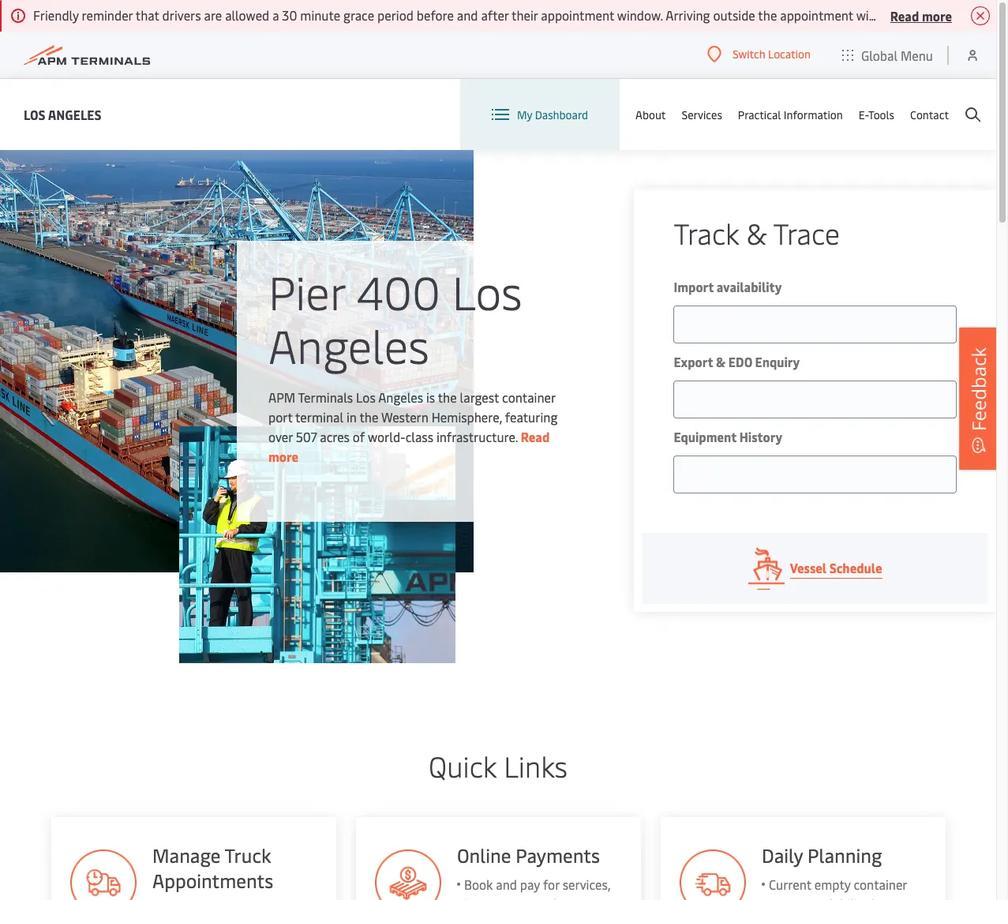 Task type: vqa. For each thing, say whether or not it's contained in the screenshot.
see to the left
no



Task type: describe. For each thing, give the bounding box(es) containing it.
manager truck appointments - 53 image
[[70, 850, 136, 901]]

close alert image
[[972, 6, 991, 25]]

switch location
[[733, 47, 811, 62]]

global
[[862, 46, 898, 64]]

e-tools
[[859, 107, 895, 122]]

1 horizontal spatial the
[[438, 388, 457, 406]]

los for pier 400 los angeles
[[452, 260, 523, 322]]

port
[[269, 408, 293, 425]]

information
[[784, 107, 844, 122]]

0 vertical spatial angeles
[[48, 105, 102, 123]]

e-
[[859, 107, 869, 122]]

& for trace
[[747, 213, 767, 252]]

payments
[[516, 843, 600, 868]]

schedule
[[830, 559, 883, 577]]

history
[[740, 428, 783, 446]]

tools
[[869, 107, 895, 122]]

apm terminals los angeles is the largest container port terminal in the western hemisphere, featuring over 507 acres of world-class infrastructure.
[[269, 388, 558, 445]]

largest
[[460, 388, 499, 406]]

apm
[[269, 388, 296, 406]]

charges
[[548, 896, 592, 901]]

export
[[674, 353, 714, 371]]

acres
[[320, 428, 350, 445]]

global menu
[[862, 46, 934, 64]]

dashboard
[[535, 107, 589, 122]]

container inside daily planning current empty container return availability b
[[854, 876, 907, 894]]

track
[[674, 213, 740, 252]]

& for edo
[[717, 353, 726, 371]]

la secondary image
[[179, 427, 456, 664]]

edo
[[729, 353, 753, 371]]

switch location button
[[708, 46, 811, 63]]

book
[[464, 876, 493, 894]]

los angeles
[[24, 105, 102, 123]]

practical information button
[[739, 79, 844, 150]]

global menu button
[[827, 31, 950, 79]]

pier
[[269, 260, 345, 322]]

availability inside daily planning current empty container return availability b
[[808, 896, 869, 901]]

los angeles link
[[24, 105, 102, 124]]

export & edo enquiry
[[674, 353, 801, 371]]

los angeles pier 400 image
[[0, 150, 474, 573]]

featuring
[[506, 408, 558, 425]]

read more for read more link
[[269, 428, 550, 465]]

switch
[[733, 47, 766, 62]]

over
[[269, 428, 293, 445]]

daily
[[762, 843, 803, 868]]

links
[[504, 747, 568, 785]]

return
[[769, 896, 805, 901]]

for
[[543, 876, 559, 894]]

read for read more button
[[891, 7, 920, 24]]



Task type: locate. For each thing, give the bounding box(es) containing it.
2 vertical spatial los
[[356, 388, 376, 406]]

0 vertical spatial container
[[503, 388, 556, 406]]

menu
[[901, 46, 934, 64]]

1 horizontal spatial read
[[891, 7, 920, 24]]

manage truck appointments
[[152, 843, 273, 894]]

manage truck appointments link
[[51, 818, 336, 901]]

angeles
[[48, 105, 102, 123], [269, 313, 430, 376], [379, 388, 424, 406]]

1 horizontal spatial availability
[[808, 896, 869, 901]]

read more up menu
[[891, 7, 953, 24]]

container inside apm terminals los angeles is the largest container port terminal in the western hemisphere, featuring over 507 acres of world-class infrastructure.
[[503, 388, 556, 406]]

contact button
[[911, 79, 950, 150]]

los inside apm terminals los angeles is the largest container port terminal in the western hemisphere, featuring over 507 acres of world-class infrastructure.
[[356, 388, 376, 406]]

1 horizontal spatial more
[[923, 7, 953, 24]]

world-
[[368, 428, 406, 445]]

1 vertical spatial los
[[452, 260, 523, 322]]

507
[[296, 428, 317, 445]]

orange club loyalty program - 56 image
[[680, 850, 746, 901]]

the right in
[[360, 408, 379, 425]]

western
[[382, 408, 429, 425]]

read more for read more button
[[891, 7, 953, 24]]

1 vertical spatial angeles
[[269, 313, 430, 376]]

angeles for pier
[[269, 313, 430, 376]]

vessel schedule
[[791, 559, 883, 577]]

read up global menu
[[891, 7, 920, 24]]

feedback
[[966, 348, 992, 431]]

more for read more button
[[923, 7, 953, 24]]

read inside button
[[891, 7, 920, 24]]

equipment
[[674, 428, 737, 446]]

services
[[682, 107, 723, 122]]

daily planning current empty container return availability b
[[762, 843, 907, 901]]

pay
[[520, 876, 540, 894]]

online payments book and pay for services, import/export charges
[[457, 843, 610, 901]]

manage
[[152, 843, 220, 868]]

1 vertical spatial availability
[[808, 896, 869, 901]]

read for read more link
[[521, 428, 550, 445]]

read more
[[891, 7, 953, 24], [269, 428, 550, 465]]

infrastructure.
[[437, 428, 518, 445]]

is
[[427, 388, 435, 406]]

my dashboard
[[517, 107, 589, 122]]

import
[[674, 278, 714, 295]]

enquiry
[[756, 353, 801, 371]]

0 vertical spatial read more
[[891, 7, 953, 24]]

container
[[503, 388, 556, 406], [854, 876, 907, 894]]

1 vertical spatial container
[[854, 876, 907, 894]]

more inside read more button
[[923, 7, 953, 24]]

import availability
[[674, 278, 782, 295]]

more for read more link
[[269, 448, 299, 465]]

my
[[517, 107, 533, 122]]

1 horizontal spatial container
[[854, 876, 907, 894]]

track & trace
[[674, 213, 841, 252]]

los inside pier 400 los angeles
[[452, 260, 523, 322]]

1 vertical spatial &
[[717, 353, 726, 371]]

planning
[[808, 843, 882, 868]]

practical
[[739, 107, 782, 122]]

read
[[891, 7, 920, 24], [521, 428, 550, 445]]

angeles inside pier 400 los angeles
[[269, 313, 430, 376]]

0 horizontal spatial container
[[503, 388, 556, 406]]

0 vertical spatial more
[[923, 7, 953, 24]]

equipment history
[[674, 428, 783, 446]]

400
[[357, 260, 441, 322]]

0 horizontal spatial los
[[24, 105, 46, 123]]

0 horizontal spatial availability
[[717, 278, 782, 295]]

1 horizontal spatial read more
[[891, 7, 953, 24]]

container down planning on the bottom of page
[[854, 876, 907, 894]]

tariffs - 131 image
[[375, 850, 441, 901]]

availability down the track & trace
[[717, 278, 782, 295]]

quick links
[[429, 747, 568, 785]]

feedback button
[[960, 328, 999, 470]]

read down featuring
[[521, 428, 550, 445]]

about button
[[636, 79, 666, 150]]

pier 400 los angeles
[[269, 260, 523, 376]]

2 horizontal spatial los
[[452, 260, 523, 322]]

1 vertical spatial more
[[269, 448, 299, 465]]

& left trace
[[747, 213, 767, 252]]

0 horizontal spatial more
[[269, 448, 299, 465]]

practical information
[[739, 107, 844, 122]]

0 horizontal spatial read more
[[269, 428, 550, 465]]

read more button
[[891, 6, 953, 25]]

2 vertical spatial angeles
[[379, 388, 424, 406]]

container up featuring
[[503, 388, 556, 406]]

0 vertical spatial availability
[[717, 278, 782, 295]]

1 horizontal spatial &
[[747, 213, 767, 252]]

services,
[[562, 876, 610, 894]]

0 vertical spatial the
[[438, 388, 457, 406]]

my dashboard button
[[492, 79, 589, 150]]

in
[[347, 408, 357, 425]]

availability
[[717, 278, 782, 295], [808, 896, 869, 901]]

quick
[[429, 747, 497, 785]]

import/export
[[464, 896, 545, 901]]

truck
[[224, 843, 270, 868]]

and
[[496, 876, 517, 894]]

contact
[[911, 107, 950, 122]]

current
[[769, 876, 812, 894]]

hemisphere,
[[432, 408, 502, 425]]

0 vertical spatial read
[[891, 7, 920, 24]]

0 horizontal spatial the
[[360, 408, 379, 425]]

the right is
[[438, 388, 457, 406]]

vessel
[[791, 559, 827, 577]]

of
[[353, 428, 365, 445]]

los
[[24, 105, 46, 123], [452, 260, 523, 322], [356, 388, 376, 406]]

availability down empty
[[808, 896, 869, 901]]

1 horizontal spatial los
[[356, 388, 376, 406]]

e-tools button
[[859, 79, 895, 150]]

terminal
[[296, 408, 344, 425]]

online
[[457, 843, 511, 868]]

more
[[923, 7, 953, 24], [269, 448, 299, 465]]

angeles for apm
[[379, 388, 424, 406]]

trace
[[774, 213, 841, 252]]

more down over
[[269, 448, 299, 465]]

read more link
[[269, 428, 550, 465]]

0 vertical spatial los
[[24, 105, 46, 123]]

about
[[636, 107, 666, 122]]

angeles inside apm terminals los angeles is the largest container port terminal in the western hemisphere, featuring over 507 acres of world-class infrastructure.
[[379, 388, 424, 406]]

the
[[438, 388, 457, 406], [360, 408, 379, 425]]

& left edo
[[717, 353, 726, 371]]

0 horizontal spatial read
[[521, 428, 550, 445]]

1 vertical spatial read
[[521, 428, 550, 445]]

terminals
[[298, 388, 353, 406]]

&
[[747, 213, 767, 252], [717, 353, 726, 371]]

appointments
[[152, 868, 273, 894]]

class
[[406, 428, 434, 445]]

los for apm terminals los angeles is the largest container port terminal in the western hemisphere, featuring over 507 acres of world-class infrastructure.
[[356, 388, 376, 406]]

0 horizontal spatial &
[[717, 353, 726, 371]]

empty
[[815, 876, 851, 894]]

more left close alert image
[[923, 7, 953, 24]]

read more down western
[[269, 428, 550, 465]]

0 vertical spatial &
[[747, 213, 767, 252]]

location
[[769, 47, 811, 62]]

services button
[[682, 79, 723, 150]]

1 vertical spatial the
[[360, 408, 379, 425]]

1 vertical spatial read more
[[269, 428, 550, 465]]

more inside read more link
[[269, 448, 299, 465]]

vessel schedule link
[[643, 533, 989, 604]]



